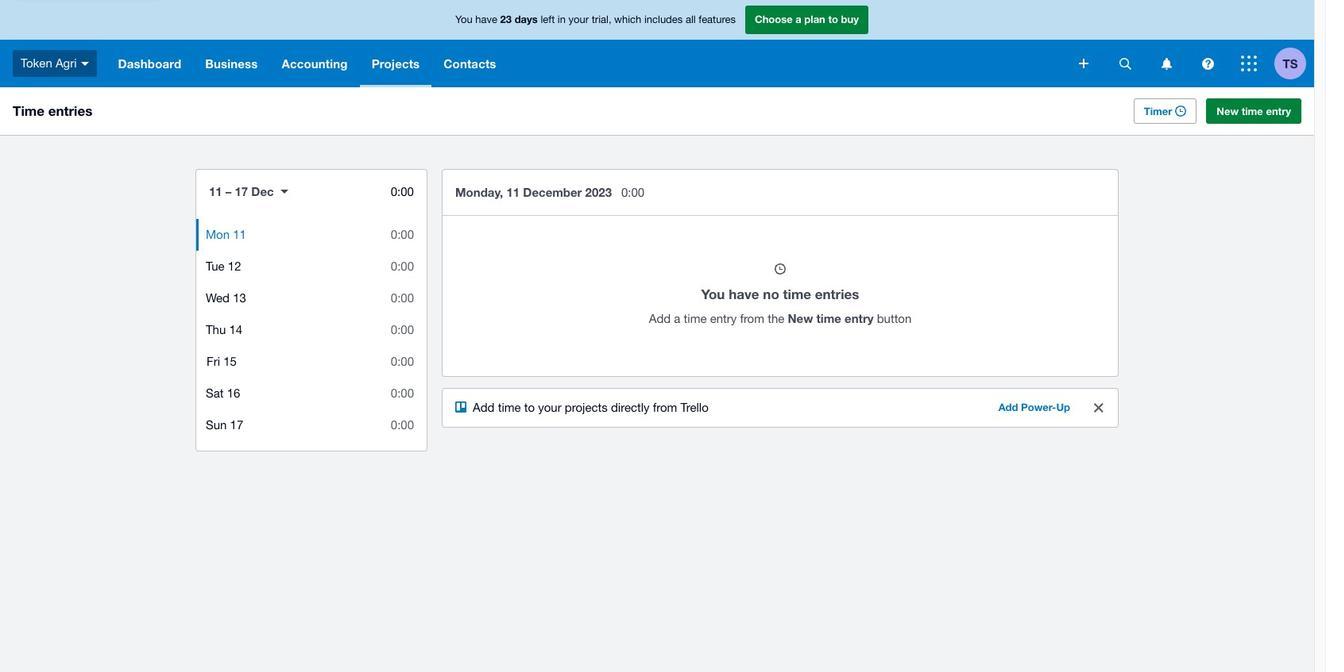 Task type: locate. For each thing, give the bounding box(es) containing it.
have for no
[[729, 286, 759, 303]]

1 vertical spatial have
[[729, 286, 759, 303]]

entries right the time
[[48, 102, 92, 119]]

sun
[[206, 419, 227, 432]]

accounting button
[[270, 40, 360, 87]]

new inside button
[[1217, 105, 1239, 118]]

1 horizontal spatial add
[[649, 312, 671, 326]]

your inside you have 23 days left in your trial, which includes all features
[[569, 14, 589, 26]]

timer
[[1144, 105, 1172, 118]]

left
[[541, 14, 555, 26]]

0:00
[[391, 185, 414, 199], [621, 186, 645, 199], [391, 228, 414, 242], [391, 260, 414, 273], [391, 292, 414, 305], [391, 323, 414, 337], [391, 355, 414, 369], [391, 387, 414, 400], [391, 419, 414, 432]]

entries up add a time entry from the new time entry button
[[815, 286, 859, 303]]

svg image
[[1241, 56, 1257, 72], [1161, 58, 1172, 70], [1079, 59, 1089, 68], [81, 62, 89, 66]]

time inside add a time entry from the new time entry button
[[684, 312, 707, 326]]

17 inside 11 – 17 dec 'popup button'
[[235, 184, 248, 199]]

thu 14
[[206, 323, 242, 337]]

0 vertical spatial to
[[828, 13, 838, 26]]

add power-up
[[999, 401, 1070, 414]]

a inside banner
[[796, 13, 801, 26]]

11 – 17 dec
[[209, 184, 274, 199]]

11 right monday, at left top
[[506, 185, 520, 199]]

projects
[[372, 56, 420, 71]]

ts button
[[1274, 40, 1314, 87]]

1 horizontal spatial have
[[729, 286, 759, 303]]

17 right –
[[235, 184, 248, 199]]

0:00 for wed 13
[[391, 292, 414, 305]]

1 vertical spatial you
[[701, 286, 725, 303]]

from left trello
[[653, 401, 677, 415]]

power-
[[1021, 401, 1056, 414]]

projects button
[[360, 40, 432, 87]]

17
[[235, 184, 248, 199], [230, 419, 243, 432]]

add power-up link
[[989, 396, 1080, 421]]

entries
[[48, 102, 92, 119], [815, 286, 859, 303]]

0 horizontal spatial add
[[473, 401, 495, 415]]

the
[[768, 312, 784, 326]]

business button
[[193, 40, 270, 87]]

tue 12
[[206, 260, 241, 273]]

0 horizontal spatial a
[[674, 312, 680, 326]]

11 – 17 dec button
[[196, 173, 301, 210]]

0 horizontal spatial to
[[524, 401, 535, 415]]

1 vertical spatial your
[[538, 401, 562, 415]]

december
[[523, 185, 582, 199]]

dashboard link
[[106, 40, 193, 87]]

0 horizontal spatial you
[[455, 14, 473, 26]]

2 horizontal spatial 11
[[506, 185, 520, 199]]

11 inside 11 – 17 dec 'popup button'
[[209, 184, 222, 199]]

entry
[[1266, 105, 1291, 118], [845, 311, 874, 326], [710, 312, 737, 326]]

new right the
[[788, 311, 813, 326]]

1 horizontal spatial entry
[[845, 311, 874, 326]]

–
[[226, 184, 231, 199]]

0 vertical spatial 17
[[235, 184, 248, 199]]

from
[[740, 312, 764, 326], [653, 401, 677, 415]]

12
[[228, 260, 241, 273]]

days
[[515, 13, 538, 26]]

15
[[223, 355, 237, 369]]

a
[[796, 13, 801, 26], [674, 312, 680, 326]]

11 for monday, 11 december 2023
[[506, 185, 520, 199]]

dec
[[251, 184, 274, 199]]

1 horizontal spatial to
[[828, 13, 838, 26]]

2023
[[585, 185, 612, 199]]

you inside you have 23 days left in your trial, which includes all features
[[455, 14, 473, 26]]

contacts
[[444, 56, 496, 71]]

sat 16
[[206, 387, 240, 400]]

11
[[209, 184, 222, 199], [506, 185, 520, 199], [233, 228, 246, 242]]

buy
[[841, 13, 859, 26]]

contacts button
[[432, 40, 508, 87]]

mon 11
[[206, 228, 246, 242]]

0 vertical spatial have
[[475, 14, 497, 26]]

choose
[[755, 13, 793, 26]]

11 left –
[[209, 184, 222, 199]]

wed
[[206, 292, 230, 305]]

new
[[1217, 105, 1239, 118], [788, 311, 813, 326]]

11 right mon
[[233, 228, 246, 242]]

add time to your projects directly from trello
[[473, 401, 709, 415]]

have
[[475, 14, 497, 26], [729, 286, 759, 303]]

a for choose a plan to buy
[[796, 13, 801, 26]]

time
[[1242, 105, 1263, 118], [783, 286, 811, 303], [816, 311, 841, 326], [684, 312, 707, 326], [498, 401, 521, 415]]

your left projects
[[538, 401, 562, 415]]

0 vertical spatial a
[[796, 13, 801, 26]]

0 horizontal spatial have
[[475, 14, 497, 26]]

add inside add a time entry from the new time entry button
[[649, 312, 671, 326]]

0 horizontal spatial entry
[[710, 312, 737, 326]]

token agri
[[21, 56, 77, 70]]

clear image
[[1094, 404, 1104, 413]]

2 svg image from the left
[[1202, 58, 1214, 70]]

new right timer button
[[1217, 105, 1239, 118]]

1 horizontal spatial you
[[701, 286, 725, 303]]

entry down the ts
[[1266, 105, 1291, 118]]

to
[[828, 13, 838, 26], [524, 401, 535, 415]]

1 vertical spatial a
[[674, 312, 680, 326]]

1 horizontal spatial new
[[1217, 105, 1239, 118]]

0 vertical spatial new
[[1217, 105, 1239, 118]]

0 horizontal spatial your
[[538, 401, 562, 415]]

0 horizontal spatial 11
[[209, 184, 222, 199]]

1 horizontal spatial from
[[740, 312, 764, 326]]

0 vertical spatial your
[[569, 14, 589, 26]]

you left 23
[[455, 14, 473, 26]]

sat
[[206, 387, 224, 400]]

monday, 11 december 2023
[[455, 185, 612, 199]]

no
[[763, 286, 779, 303]]

you have 23 days left in your trial, which includes all features
[[455, 13, 736, 26]]

entry left the
[[710, 312, 737, 326]]

1 horizontal spatial a
[[796, 13, 801, 26]]

to inside banner
[[828, 13, 838, 26]]

tue
[[206, 260, 225, 273]]

banner
[[0, 0, 1314, 87]]

from left the
[[740, 312, 764, 326]]

to left projects
[[524, 401, 535, 415]]

mon
[[206, 228, 230, 242]]

1 horizontal spatial your
[[569, 14, 589, 26]]

in
[[558, 14, 566, 26]]

dashboard
[[118, 56, 181, 71]]

your
[[569, 14, 589, 26], [538, 401, 562, 415]]

you
[[455, 14, 473, 26], [701, 286, 725, 303]]

accounting
[[282, 56, 348, 71]]

you for you have 23 days left in your trial, which includes all features
[[455, 14, 473, 26]]

add for new
[[649, 312, 671, 326]]

a inside add a time entry from the new time entry button
[[674, 312, 680, 326]]

1 vertical spatial from
[[653, 401, 677, 415]]

you for you have no time entries
[[701, 286, 725, 303]]

to left "buy"
[[828, 13, 838, 26]]

have left 23
[[475, 14, 497, 26]]

0 vertical spatial from
[[740, 312, 764, 326]]

svg image
[[1119, 58, 1131, 70], [1202, 58, 1214, 70]]

sun 17
[[206, 419, 243, 432]]

1 horizontal spatial svg image
[[1202, 58, 1214, 70]]

entry left button
[[845, 311, 874, 326]]

plan
[[804, 13, 825, 26]]

0:00 for fri 15
[[391, 355, 414, 369]]

1 vertical spatial entries
[[815, 286, 859, 303]]

have inside you have 23 days left in your trial, which includes all features
[[475, 14, 497, 26]]

0 horizontal spatial svg image
[[1119, 58, 1131, 70]]

all
[[686, 14, 696, 26]]

2 horizontal spatial entry
[[1266, 105, 1291, 118]]

1 vertical spatial new
[[788, 311, 813, 326]]

business
[[205, 56, 258, 71]]

0 horizontal spatial new
[[788, 311, 813, 326]]

0 vertical spatial you
[[455, 14, 473, 26]]

23
[[500, 13, 512, 26]]

1 horizontal spatial 11
[[233, 228, 246, 242]]

have left no
[[729, 286, 759, 303]]

your right in
[[569, 14, 589, 26]]

17 right sun
[[230, 419, 243, 432]]

you left no
[[701, 286, 725, 303]]

0 vertical spatial entries
[[48, 102, 92, 119]]

0:00 for sat 16
[[391, 387, 414, 400]]

add
[[649, 312, 671, 326], [473, 401, 495, 415], [999, 401, 1018, 414]]



Task type: describe. For each thing, give the bounding box(es) containing it.
16
[[227, 387, 240, 400]]

choose a plan to buy
[[755, 13, 859, 26]]

1 svg image from the left
[[1119, 58, 1131, 70]]

monday,
[[455, 185, 503, 199]]

agri
[[56, 56, 77, 70]]

trial,
[[592, 14, 611, 26]]

time inside button
[[1242, 105, 1263, 118]]

features
[[699, 14, 736, 26]]

trello
[[680, 401, 709, 415]]

0 horizontal spatial from
[[653, 401, 677, 415]]

thu
[[206, 323, 226, 337]]

projects
[[565, 401, 608, 415]]

13
[[233, 292, 246, 305]]

banner containing ts
[[0, 0, 1314, 87]]

1 vertical spatial 17
[[230, 419, 243, 432]]

fri 15
[[207, 355, 237, 369]]

new time entry button
[[1206, 99, 1301, 124]]

14
[[229, 323, 242, 337]]

includes
[[644, 14, 683, 26]]

entry inside add a time entry from the new time entry button
[[710, 312, 737, 326]]

token agri button
[[0, 40, 106, 87]]

a for add a time entry from the new time entry button
[[674, 312, 680, 326]]

2 horizontal spatial add
[[999, 401, 1018, 414]]

0:00 for thu 14
[[391, 323, 414, 337]]

11 for mon 11
[[233, 228, 246, 242]]

clear button
[[1083, 393, 1115, 424]]

ts
[[1283, 56, 1298, 70]]

svg image inside token agri popup button
[[81, 62, 89, 66]]

timer button
[[1134, 99, 1197, 124]]

time
[[13, 102, 44, 119]]

fri
[[207, 355, 220, 369]]

add a time entry from the new time entry button
[[649, 311, 912, 326]]

entry inside button
[[1266, 105, 1291, 118]]

have for 23
[[475, 14, 497, 26]]

wed 13
[[206, 292, 246, 305]]

0 horizontal spatial entries
[[48, 102, 92, 119]]

from inside add a time entry from the new time entry button
[[740, 312, 764, 326]]

button
[[877, 312, 912, 326]]

up
[[1056, 401, 1070, 414]]

new time entry
[[1217, 105, 1291, 118]]

time entries
[[13, 102, 92, 119]]

0:00 for sun 17
[[391, 419, 414, 432]]

1 horizontal spatial entries
[[815, 286, 859, 303]]

which
[[614, 14, 641, 26]]

you have no time entries
[[701, 286, 859, 303]]

0:00 for mon 11
[[391, 228, 414, 242]]

1 vertical spatial to
[[524, 401, 535, 415]]

token
[[21, 56, 52, 70]]

add for from
[[473, 401, 495, 415]]

directly
[[611, 401, 650, 415]]



Task type: vqa. For each thing, say whether or not it's contained in the screenshot.
Wednesday,
no



